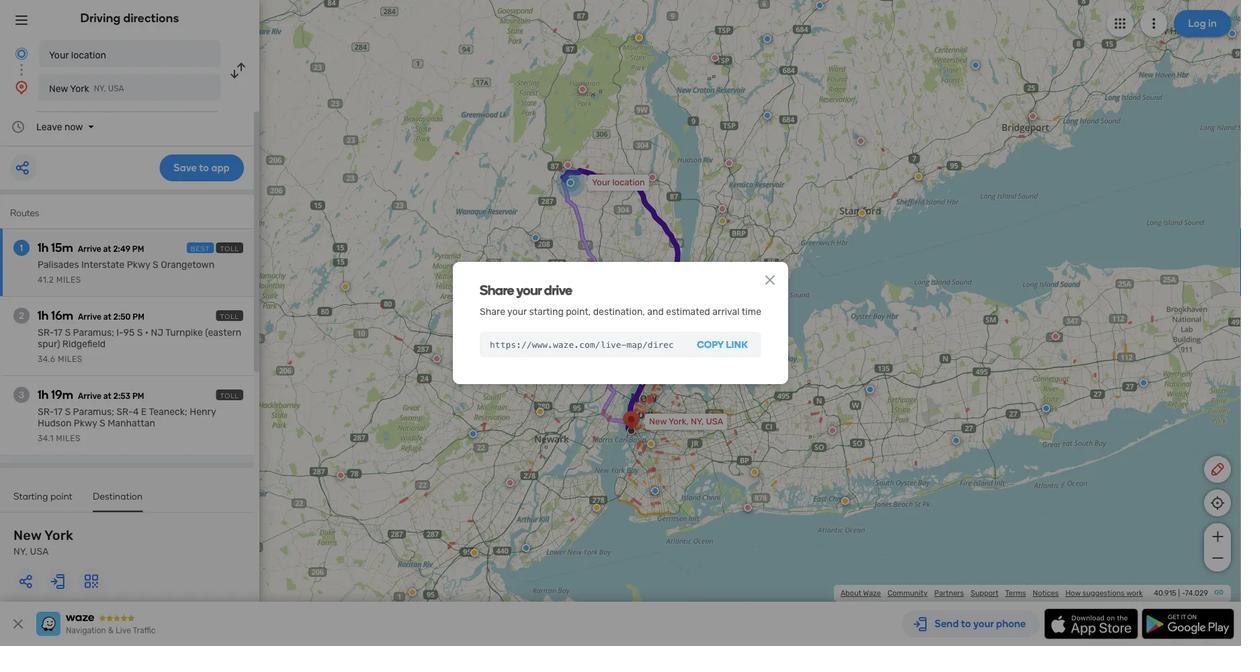 Task type: vqa. For each thing, say whether or not it's contained in the screenshot.
YMCA
no



Task type: describe. For each thing, give the bounding box(es) containing it.
turnpike
[[166, 327, 203, 338]]

2 vertical spatial usa
[[30, 546, 49, 558]]

orangetown
[[161, 259, 215, 271]]

henry
[[190, 407, 216, 418]]

about
[[841, 589, 862, 598]]

community link
[[888, 589, 928, 598]]

point
[[51, 491, 73, 502]]

zoom in image
[[1210, 529, 1226, 545]]

s up hudson
[[65, 407, 71, 418]]

drive
[[544, 282, 572, 299]]

routes
[[10, 207, 39, 219]]

1h 16m arrive at 2:50 pm
[[38, 309, 144, 323]]

sr- up manhattan
[[117, 407, 133, 418]]

4
[[133, 407, 139, 418]]

17 for 19m
[[54, 407, 63, 418]]

copy
[[697, 339, 724, 350]]

•
[[145, 327, 149, 338]]

location image
[[13, 79, 30, 95]]

x image
[[10, 616, 26, 633]]

spur)
[[38, 339, 60, 350]]

starting point button
[[13, 491, 73, 511]]

2
[[19, 310, 24, 322]]

suggestions
[[1083, 589, 1125, 598]]

e
[[141, 407, 147, 418]]

your location new york, ny, usa
[[592, 177, 724, 427]]

destination button
[[93, 491, 143, 513]]

s left •
[[137, 327, 143, 338]]

usa inside your location new york, ny, usa
[[706, 417, 724, 427]]

0 vertical spatial new
[[49, 83, 68, 94]]

1h for 1h 16m
[[38, 309, 49, 323]]

starting
[[13, 491, 48, 502]]

support link
[[971, 589, 999, 598]]

your location
[[49, 49, 106, 60]]

starting
[[529, 306, 564, 317]]

copy link
[[697, 339, 748, 350]]

95
[[123, 327, 135, 338]]

nj
[[151, 327, 163, 338]]

arrive for 1h 19m
[[78, 392, 102, 401]]

miles inside palisades interstate pkwy s orangetown 41.2 miles
[[56, 276, 81, 285]]

1
[[20, 242, 23, 254]]

1h 15m arrive at 2:49 pm
[[38, 241, 144, 255]]

0 vertical spatial ny,
[[94, 84, 106, 93]]

copy link button
[[684, 332, 762, 358]]

now
[[64, 121, 83, 132]]

zoom out image
[[1210, 551, 1226, 567]]

0 vertical spatial york
[[70, 83, 89, 94]]

location for your location new york, ny, usa
[[613, 177, 645, 188]]

3
[[19, 390, 24, 401]]

new inside new york ny, usa
[[13, 528, 42, 544]]

pm for 16m
[[133, 313, 144, 322]]

destination,
[[593, 306, 645, 317]]

2:53
[[113, 392, 131, 401]]

about waze link
[[841, 589, 881, 598]]

1 vertical spatial new york ny, usa
[[13, 528, 73, 558]]

sr-17 s paramus; i-95 s • nj turnpike (eastern spur) ridgefield 34.6 miles
[[38, 327, 242, 364]]

traffic
[[133, 626, 156, 636]]

best
[[191, 245, 210, 253]]

notices link
[[1033, 589, 1059, 598]]

pencil image
[[1210, 462, 1226, 478]]

1 toll from the top
[[220, 245, 239, 253]]

waze
[[864, 589, 881, 598]]

your for your location new york, ny, usa
[[592, 177, 611, 188]]

community
[[888, 589, 928, 598]]

arrival
[[713, 306, 740, 317]]

navigation
[[66, 626, 106, 636]]

clock image
[[10, 119, 26, 135]]

41.2
[[38, 276, 54, 285]]

hudson
[[38, 418, 72, 429]]

at for 15m
[[103, 245, 111, 254]]

share your drive
[[480, 282, 572, 299]]

and
[[648, 306, 664, 317]]

at for 16m
[[103, 313, 111, 322]]

time
[[742, 306, 762, 317]]

link
[[726, 339, 748, 350]]

at for 19m
[[103, 392, 111, 401]]

1 horizontal spatial usa
[[108, 84, 124, 93]]

palisades interstate pkwy s orangetown 41.2 miles
[[38, 259, 215, 285]]

1h for 1h 19m
[[38, 388, 49, 402]]

terms
[[1006, 589, 1026, 598]]

toll for 16m
[[220, 313, 239, 321]]



Task type: locate. For each thing, give the bounding box(es) containing it.
arrive for 1h 16m
[[78, 313, 102, 322]]

new
[[49, 83, 68, 94], [649, 417, 667, 427], [13, 528, 42, 544]]

at left 2:49
[[103, 245, 111, 254]]

palisades
[[38, 259, 79, 271]]

pm inside 1h 15m arrive at 2:49 pm
[[132, 245, 144, 254]]

2 vertical spatial arrive
[[78, 392, 102, 401]]

teaneck;
[[149, 407, 187, 418]]

new inside your location new york, ny, usa
[[649, 417, 667, 427]]

pkwy
[[127, 259, 150, 271], [74, 418, 97, 429]]

1 vertical spatial new
[[649, 417, 667, 427]]

sr- for 19m
[[38, 407, 54, 418]]

0 vertical spatial 1h
[[38, 241, 49, 255]]

arrive right '16m'
[[78, 313, 102, 322]]

1 vertical spatial at
[[103, 313, 111, 322]]

ny,
[[94, 84, 106, 93], [691, 417, 704, 427], [13, 546, 28, 558]]

sr- inside the sr-17 s paramus; i-95 s • nj turnpike (eastern spur) ridgefield 34.6 miles
[[38, 327, 54, 338]]

0 vertical spatial your
[[49, 49, 69, 60]]

3 toll from the top
[[220, 392, 239, 400]]

2 arrive from the top
[[78, 313, 102, 322]]

17
[[54, 327, 63, 338], [54, 407, 63, 418]]

pkwy inside palisades interstate pkwy s orangetown 41.2 miles
[[127, 259, 150, 271]]

34.6
[[38, 355, 56, 364]]

share for share your drive
[[480, 282, 514, 299]]

pkwy inside sr-17 s paramus; sr-4 e teaneck; henry hudson pkwy s manhattan 34.1 miles
[[74, 418, 97, 429]]

your for drive
[[517, 282, 542, 299]]

new york ny, usa
[[49, 83, 124, 94], [13, 528, 73, 558]]

leave now
[[36, 121, 83, 132]]

0 horizontal spatial pkwy
[[74, 418, 97, 429]]

pm for 15m
[[132, 245, 144, 254]]

0 vertical spatial arrive
[[78, 245, 101, 254]]

miles for 1h 16m
[[58, 355, 83, 364]]

your inside your location new york, ny, usa
[[592, 177, 611, 188]]

driving directions
[[80, 11, 179, 25]]

2 toll from the top
[[220, 313, 239, 321]]

1 horizontal spatial new
[[49, 83, 68, 94]]

1 17 from the top
[[54, 327, 63, 338]]

1 vertical spatial york
[[44, 528, 73, 544]]

1h left '16m'
[[38, 309, 49, 323]]

pkwy down "1h 19m arrive at 2:53 pm"
[[74, 418, 97, 429]]

15m
[[51, 241, 73, 255]]

your
[[517, 282, 542, 299], [508, 306, 527, 317]]

terms link
[[1006, 589, 1026, 598]]

at inside "1h 19m arrive at 2:53 pm"
[[103, 392, 111, 401]]

toll up the '(eastern'
[[220, 313, 239, 321]]

0 horizontal spatial your
[[49, 49, 69, 60]]

location
[[71, 49, 106, 60], [613, 177, 645, 188]]

ny, down your location
[[94, 84, 106, 93]]

your inside button
[[49, 49, 69, 60]]

s left manhattan
[[100, 418, 105, 429]]

arrive
[[78, 245, 101, 254], [78, 313, 102, 322], [78, 392, 102, 401]]

your down share your drive
[[508, 306, 527, 317]]

1 vertical spatial location
[[613, 177, 645, 188]]

sr- up the spur)
[[38, 327, 54, 338]]

location inside button
[[71, 49, 106, 60]]

pm right 2:49
[[132, 245, 144, 254]]

s
[[153, 259, 159, 271], [65, 327, 71, 338], [137, 327, 143, 338], [65, 407, 71, 418], [100, 418, 105, 429]]

2 vertical spatial new
[[13, 528, 42, 544]]

1 vertical spatial miles
[[58, 355, 83, 364]]

arrive inside 1h 15m arrive at 2:49 pm
[[78, 245, 101, 254]]

3 arrive from the top
[[78, 392, 102, 401]]

1 paramus; from the top
[[73, 327, 114, 338]]

york
[[70, 83, 89, 94], [44, 528, 73, 544]]

0 vertical spatial pkwy
[[127, 259, 150, 271]]

17 for 16m
[[54, 327, 63, 338]]

1 vertical spatial your
[[592, 177, 611, 188]]

0 vertical spatial 17
[[54, 327, 63, 338]]

0 vertical spatial usa
[[108, 84, 124, 93]]

pm
[[132, 245, 144, 254], [133, 313, 144, 322], [132, 392, 144, 401]]

0 vertical spatial toll
[[220, 245, 239, 253]]

2 horizontal spatial new
[[649, 417, 667, 427]]

1 vertical spatial share
[[480, 306, 505, 317]]

2 horizontal spatial ny,
[[691, 417, 704, 427]]

paramus; inside sr-17 s paramus; sr-4 e teaneck; henry hudson pkwy s manhattan 34.1 miles
[[73, 407, 114, 418]]

paramus; down "1h 19m arrive at 2:53 pm"
[[73, 407, 114, 418]]

|
[[1179, 589, 1180, 598]]

at left 2:53 at the left of page
[[103, 392, 111, 401]]

your for starting
[[508, 306, 527, 317]]

miles
[[56, 276, 81, 285], [58, 355, 83, 364], [56, 434, 81, 444]]

arrive inside "1h 19m arrive at 2:53 pm"
[[78, 392, 102, 401]]

0 vertical spatial share
[[480, 282, 514, 299]]

point,
[[566, 306, 591, 317]]

1 vertical spatial paramus;
[[73, 407, 114, 418]]

1 vertical spatial arrive
[[78, 313, 102, 322]]

share left "drive"
[[480, 282, 514, 299]]

34.1
[[38, 434, 54, 444]]

0 horizontal spatial new
[[13, 528, 42, 544]]

location for your location
[[71, 49, 106, 60]]

1 horizontal spatial your
[[592, 177, 611, 188]]

17 up the spur)
[[54, 327, 63, 338]]

0 vertical spatial new york ny, usa
[[49, 83, 124, 94]]

miles inside the sr-17 s paramus; i-95 s • nj turnpike (eastern spur) ridgefield 34.6 miles
[[58, 355, 83, 364]]

2:49
[[113, 245, 130, 254]]

2 vertical spatial toll
[[220, 392, 239, 400]]

paramus; for 16m
[[73, 327, 114, 338]]

1 vertical spatial 1h
[[38, 309, 49, 323]]

2 at from the top
[[103, 313, 111, 322]]

2 paramus; from the top
[[73, 407, 114, 418]]

0 vertical spatial paramus;
[[73, 327, 114, 338]]

ny, right york,
[[691, 417, 704, 427]]

40.915 | -74.029
[[1154, 589, 1209, 598]]

at inside 1h 16m arrive at 2:50 pm
[[103, 313, 111, 322]]

new right location image
[[49, 83, 68, 94]]

ny, inside your location new york, ny, usa
[[691, 417, 704, 427]]

arrive for 1h 15m
[[78, 245, 101, 254]]

1 1h from the top
[[38, 241, 49, 255]]

1 at from the top
[[103, 245, 111, 254]]

arrive inside 1h 16m arrive at 2:50 pm
[[78, 313, 102, 322]]

2 share from the top
[[480, 306, 505, 317]]

usa
[[108, 84, 124, 93], [706, 417, 724, 427], [30, 546, 49, 558]]

1 horizontal spatial ny,
[[94, 84, 106, 93]]

3 1h from the top
[[38, 388, 49, 402]]

at
[[103, 245, 111, 254], [103, 313, 111, 322], [103, 392, 111, 401]]

1 vertical spatial pm
[[133, 313, 144, 322]]

live
[[116, 626, 131, 636]]

manhattan
[[108, 418, 155, 429]]

19m
[[51, 388, 73, 402]]

paramus;
[[73, 327, 114, 338], [73, 407, 114, 418]]

your location button
[[39, 40, 220, 67]]

&
[[108, 626, 114, 636]]

2 vertical spatial miles
[[56, 434, 81, 444]]

0 vertical spatial pm
[[132, 245, 144, 254]]

how
[[1066, 589, 1081, 598]]

toll down the '(eastern'
[[220, 392, 239, 400]]

2 17 from the top
[[54, 407, 63, 418]]

paramus; up ridgefield
[[73, 327, 114, 338]]

3 at from the top
[[103, 392, 111, 401]]

usa right york,
[[706, 417, 724, 427]]

2:50
[[113, 313, 131, 322]]

york,
[[669, 417, 689, 427]]

ny, down starting point button
[[13, 546, 28, 558]]

74.029
[[1185, 589, 1209, 598]]

estimated
[[666, 306, 710, 317]]

miles down palisades at the left top
[[56, 276, 81, 285]]

interstate
[[81, 259, 125, 271]]

1 arrive from the top
[[78, 245, 101, 254]]

paramus; inside the sr-17 s paramus; i-95 s • nj turnpike (eastern spur) ridgefield 34.6 miles
[[73, 327, 114, 338]]

leave
[[36, 121, 62, 132]]

1 vertical spatial usa
[[706, 417, 724, 427]]

share
[[480, 282, 514, 299], [480, 306, 505, 317]]

current location image
[[13, 46, 30, 62]]

location inside your location new york, ny, usa
[[613, 177, 645, 188]]

sr-
[[38, 327, 54, 338], [38, 407, 54, 418], [117, 407, 133, 418]]

0 horizontal spatial usa
[[30, 546, 49, 558]]

1 vertical spatial ny,
[[691, 417, 704, 427]]

miles down hudson
[[56, 434, 81, 444]]

1h left the 15m
[[38, 241, 49, 255]]

miles down ridgefield
[[58, 355, 83, 364]]

pm for 19m
[[132, 392, 144, 401]]

1 share from the top
[[480, 282, 514, 299]]

i-
[[117, 327, 123, 338]]

1 horizontal spatial location
[[613, 177, 645, 188]]

share down share your drive
[[480, 306, 505, 317]]

1h for 1h 15m
[[38, 241, 49, 255]]

17 up hudson
[[54, 407, 63, 418]]

new left york,
[[649, 417, 667, 427]]

1 horizontal spatial pkwy
[[127, 259, 150, 271]]

sr-17 s paramus; sr-4 e teaneck; henry hudson pkwy s manhattan 34.1 miles
[[38, 407, 216, 444]]

2 vertical spatial 1h
[[38, 388, 49, 402]]

sr- up hudson
[[38, 407, 54, 418]]

work
[[1127, 589, 1143, 598]]

partners link
[[935, 589, 964, 598]]

1h left the 19m
[[38, 388, 49, 402]]

None field
[[480, 332, 684, 358]]

1h
[[38, 241, 49, 255], [38, 309, 49, 323], [38, 388, 49, 402]]

0 vertical spatial your
[[517, 282, 542, 299]]

new york ny, usa down your location
[[49, 83, 124, 94]]

at left the 2:50
[[103, 313, 111, 322]]

0 vertical spatial miles
[[56, 276, 81, 285]]

x image
[[762, 272, 778, 288]]

arrive up the interstate
[[78, 245, 101, 254]]

miles inside sr-17 s paramus; sr-4 e teaneck; henry hudson pkwy s manhattan 34.1 miles
[[56, 434, 81, 444]]

toll
[[220, 245, 239, 253], [220, 313, 239, 321], [220, 392, 239, 400]]

1 vertical spatial your
[[508, 306, 527, 317]]

0 horizontal spatial location
[[71, 49, 106, 60]]

pkwy down 2:49
[[127, 259, 150, 271]]

how suggestions work link
[[1066, 589, 1143, 598]]

40.915
[[1154, 589, 1177, 598]]

usa down starting point button
[[30, 546, 49, 558]]

2 vertical spatial pm
[[132, 392, 144, 401]]

support
[[971, 589, 999, 598]]

pm inside "1h 19m arrive at 2:53 pm"
[[132, 392, 144, 401]]

17 inside sr-17 s paramus; sr-4 e teaneck; henry hudson pkwy s manhattan 34.1 miles
[[54, 407, 63, 418]]

your up starting
[[517, 282, 542, 299]]

s left orangetown
[[153, 259, 159, 271]]

17 inside the sr-17 s paramus; i-95 s • nj turnpike (eastern spur) ridgefield 34.6 miles
[[54, 327, 63, 338]]

york down starting point button
[[44, 528, 73, 544]]

share for share your starting point, destination, and estimated arrival time
[[480, 306, 505, 317]]

destination
[[93, 491, 143, 502]]

pm up 4
[[132, 392, 144, 401]]

2 vertical spatial at
[[103, 392, 111, 401]]

directions
[[123, 11, 179, 25]]

partners
[[935, 589, 964, 598]]

ridgefield
[[62, 339, 106, 350]]

link image
[[1214, 587, 1225, 598]]

1 vertical spatial toll
[[220, 313, 239, 321]]

your for your location
[[49, 49, 69, 60]]

0 vertical spatial at
[[103, 245, 111, 254]]

starting point
[[13, 491, 73, 502]]

notices
[[1033, 589, 1059, 598]]

-
[[1182, 589, 1185, 598]]

new down starting point button
[[13, 528, 42, 544]]

1 vertical spatial pkwy
[[74, 418, 97, 429]]

usa down your location button
[[108, 84, 124, 93]]

2 1h from the top
[[38, 309, 49, 323]]

at inside 1h 15m arrive at 2:49 pm
[[103, 245, 111, 254]]

pm right the 2:50
[[133, 313, 144, 322]]

s down '16m'
[[65, 327, 71, 338]]

16m
[[51, 309, 73, 323]]

about waze community partners support terms notices how suggestions work
[[841, 589, 1143, 598]]

s inside palisades interstate pkwy s orangetown 41.2 miles
[[153, 259, 159, 271]]

0 vertical spatial location
[[71, 49, 106, 60]]

york inside new york ny, usa
[[44, 528, 73, 544]]

navigation & live traffic
[[66, 626, 156, 636]]

toll for 19m
[[220, 392, 239, 400]]

miles for 1h 19m
[[56, 434, 81, 444]]

1 vertical spatial 17
[[54, 407, 63, 418]]

arrive right the 19m
[[78, 392, 102, 401]]

sr- for 16m
[[38, 327, 54, 338]]

(eastern
[[205, 327, 242, 338]]

york down your location
[[70, 83, 89, 94]]

new york ny, usa down starting point button
[[13, 528, 73, 558]]

2 vertical spatial ny,
[[13, 546, 28, 558]]

0 horizontal spatial ny,
[[13, 546, 28, 558]]

2 horizontal spatial usa
[[706, 417, 724, 427]]

driving
[[80, 11, 121, 25]]

1h 19m arrive at 2:53 pm
[[38, 388, 144, 402]]

pm inside 1h 16m arrive at 2:50 pm
[[133, 313, 144, 322]]

share your starting point, destination, and estimated arrival time
[[480, 306, 762, 317]]

toll right best
[[220, 245, 239, 253]]

paramus; for 19m
[[73, 407, 114, 418]]



